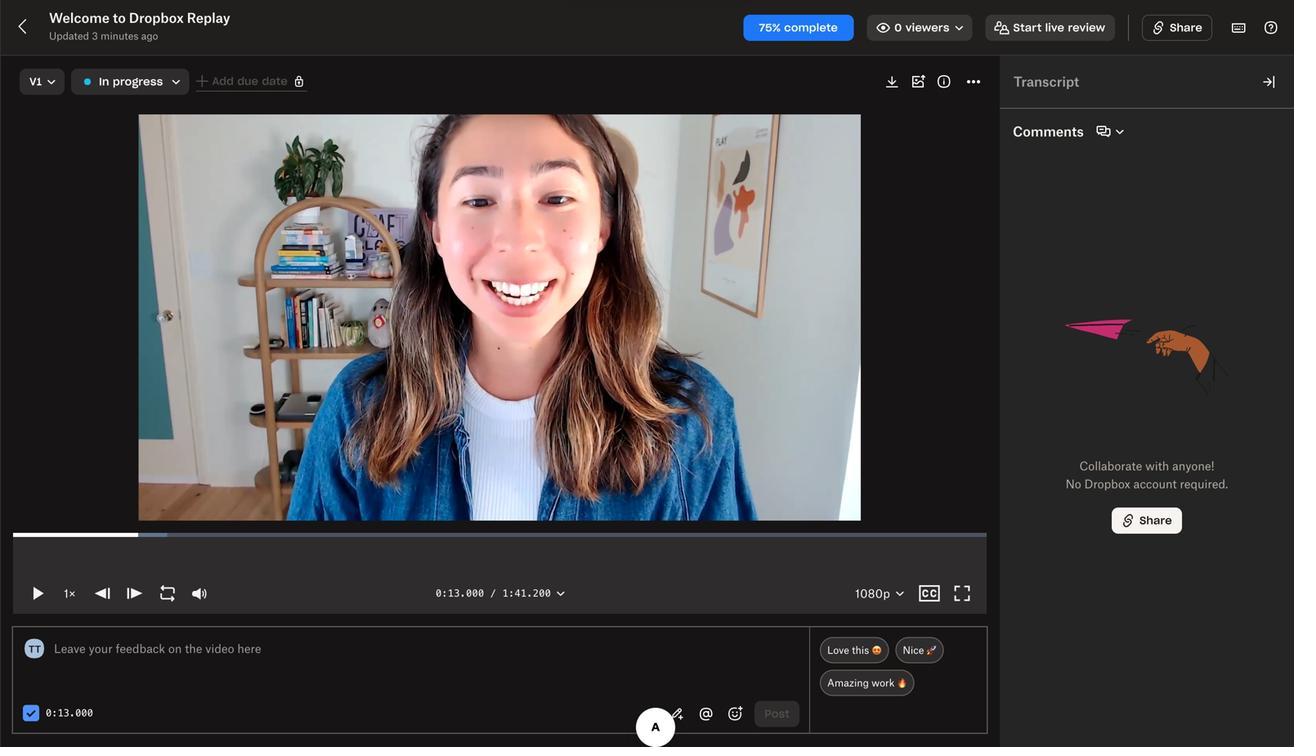 Task type: locate. For each thing, give the bounding box(es) containing it.
start live review button
[[986, 15, 1115, 41]]

share
[[1170, 21, 1203, 34], [1140, 514, 1172, 527]]

progress
[[113, 75, 163, 88]]

share down account
[[1140, 514, 1172, 527]]

1 horizontal spatial dropbox
[[1085, 477, 1131, 491]]

review
[[1068, 21, 1106, 34]]

dropbox inside the collaborate with anyone! no dropbox account required.
[[1085, 477, 1131, 491]]

🔥
[[897, 677, 907, 689]]

in progress button
[[71, 69, 189, 95]]

mute image
[[189, 584, 208, 604]]

0:13.000 left /
[[436, 588, 484, 599]]

video
[[205, 642, 234, 656]]

v1 button
[[20, 69, 65, 95]]

1
[[64, 587, 69, 601]]

75% complete
[[759, 21, 838, 34]]

dropbox
[[129, 10, 184, 26], [1085, 477, 1131, 491]]

welcome to dropbox replay updated 3 minutes ago
[[49, 10, 230, 42]]

×
[[69, 587, 76, 601]]

0:13.000
[[436, 588, 484, 599], [46, 708, 93, 719]]

collaborate
[[1080, 459, 1142, 473]]

1 vertical spatial share button
[[1112, 508, 1182, 534]]

v1
[[29, 75, 42, 88]]

updated
[[49, 30, 89, 42]]

nice 🚀
[[903, 644, 937, 657]]

required.
[[1180, 477, 1228, 491]]

0 horizontal spatial dropbox
[[129, 10, 184, 26]]

0:13.000 for 0:13.000
[[46, 708, 93, 719]]

amazing work 🔥 button
[[820, 670, 915, 696]]

transcript
[[1014, 74, 1079, 90]]

0 vertical spatial dropbox
[[129, 10, 184, 26]]

75%
[[759, 21, 781, 34]]

leave
[[54, 642, 86, 656]]

love this 😍 button
[[820, 637, 889, 664]]

replay
[[187, 10, 230, 26]]

ago
[[141, 30, 158, 42]]

nice 🚀 button
[[896, 637, 944, 664]]

make fullscreen image
[[949, 581, 975, 607]]

account
[[1134, 477, 1177, 491]]

dropbox down collaborate
[[1085, 477, 1131, 491]]

1080p
[[855, 587, 890, 601]]

0 vertical spatial 0:13.000
[[436, 588, 484, 599]]

start live review
[[1014, 21, 1106, 34]]

work
[[872, 677, 895, 689]]

0 vertical spatial share
[[1170, 21, 1203, 34]]

in
[[99, 75, 109, 88]]

0 horizontal spatial 0:13.000
[[46, 708, 93, 719]]

share button down account
[[1112, 508, 1182, 534]]

0:13.000 inside 'video player' region
[[436, 588, 484, 599]]

share button
[[1142, 15, 1213, 41], [1112, 508, 1182, 534]]

0 viewers button
[[867, 15, 973, 41]]

video player region
[[13, 114, 987, 614]]

dropbox up ago
[[129, 10, 184, 26]]

share left keyboard shortcuts "image" on the top of the page
[[1170, 21, 1203, 34]]

None text field
[[54, 640, 800, 658]]

1 ×
[[64, 587, 76, 601]]

dropbox inside the welcome to dropbox replay updated 3 minutes ago
[[129, 10, 184, 26]]

tt
[[29, 644, 41, 655]]

0:13.000 down "leave"
[[46, 708, 93, 719]]

captions image
[[917, 581, 943, 607]]

love this 😍
[[827, 644, 882, 657]]

share button left keyboard shortcuts "image" on the top of the page
[[1142, 15, 1213, 41]]

1 vertical spatial dropbox
[[1085, 477, 1131, 491]]

with
[[1146, 459, 1169, 473]]

1 horizontal spatial 0:13.000
[[436, 588, 484, 599]]

comments
[[1013, 123, 1084, 139]]

1 vertical spatial 0:13.000
[[46, 708, 93, 719]]

enable automatic video replay upon ending image
[[155, 581, 180, 606]]



Task type: describe. For each thing, give the bounding box(es) containing it.
nice
[[903, 644, 924, 657]]

minutes
[[101, 30, 138, 42]]

/
[[490, 588, 496, 599]]

leave your feedback on the video here
[[54, 642, 261, 656]]

hide sidebar image
[[1259, 72, 1279, 92]]

75% complete button
[[743, 15, 854, 41]]

start
[[1014, 21, 1042, 34]]

welcome
[[49, 10, 110, 26]]

1 vertical spatial share
[[1140, 514, 1172, 527]]

live
[[1046, 21, 1065, 34]]

no
[[1066, 477, 1081, 491]]

feedback
[[116, 642, 165, 656]]

show drawing tools image
[[668, 705, 688, 724]]

amazing
[[827, 677, 869, 689]]

anyone!
[[1173, 459, 1215, 473]]

here
[[237, 642, 261, 656]]

complete
[[784, 21, 838, 34]]

your
[[89, 642, 113, 656]]

the
[[185, 642, 202, 656]]

play video image
[[21, 577, 54, 610]]

keyboard shortcuts image
[[1229, 18, 1249, 38]]

1080p button
[[845, 577, 913, 610]]

in progress
[[99, 75, 163, 88]]

amazing work 🔥
[[827, 677, 907, 689]]

to
[[113, 10, 126, 26]]

3
[[92, 30, 98, 42]]

on
[[168, 642, 182, 656]]

0 vertical spatial share button
[[1142, 15, 1213, 41]]

0:13.000 / 1:41.200
[[436, 588, 551, 599]]

1:41.200
[[503, 588, 551, 599]]

0:13.000 for 0:13.000 / 1:41.200
[[436, 588, 484, 599]]

mention button image
[[697, 705, 716, 724]]

progress bar slider
[[13, 533, 987, 537]]

collaborate with anyone! no dropbox account required.
[[1066, 459, 1228, 491]]

love
[[827, 644, 849, 657]]

😍
[[872, 644, 882, 657]]

🚀
[[927, 644, 937, 657]]

viewers
[[906, 21, 950, 34]]

0 viewers
[[895, 21, 950, 34]]

this
[[852, 644, 869, 657]]

0
[[895, 21, 902, 34]]

add emoji image
[[725, 704, 745, 724]]



Task type: vqa. For each thing, say whether or not it's contained in the screenshot.
to
yes



